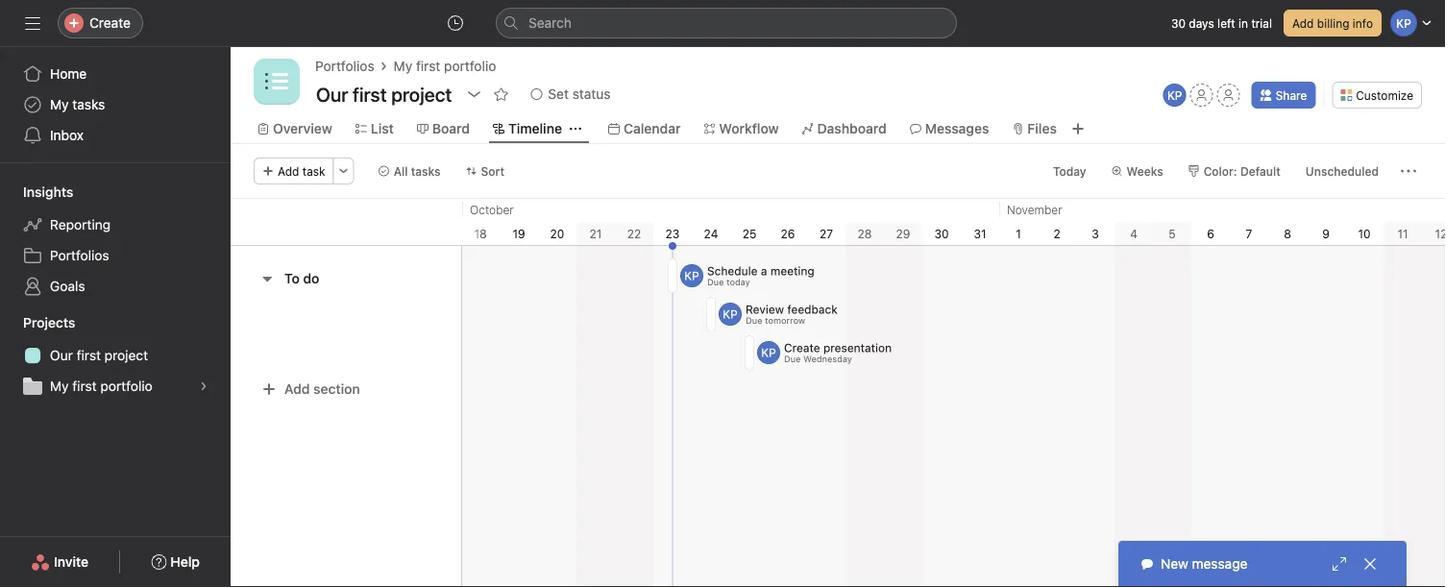 Task type: locate. For each thing, give the bounding box(es) containing it.
first right our
[[77, 347, 101, 363]]

first for my tasks
[[77, 347, 101, 363]]

task
[[303, 164, 325, 178]]

workflow link
[[704, 118, 779, 139]]

see details, my first portfolio image
[[198, 380, 209, 392]]

today button
[[1044, 158, 1095, 184]]

kp inside button
[[1167, 88, 1182, 102]]

1 vertical spatial add
[[278, 164, 299, 178]]

kp down tomorrow
[[761, 346, 776, 359]]

reporting
[[50, 217, 111, 233]]

1 vertical spatial portfolio
[[100, 378, 153, 394]]

overview link
[[257, 118, 332, 139]]

my first portfolio link up show options icon
[[394, 56, 496, 77]]

all
[[394, 164, 408, 178]]

my up inbox
[[50, 97, 69, 112]]

due for create presentation
[[784, 354, 801, 364]]

tasks for my tasks
[[72, 97, 105, 112]]

0 horizontal spatial due
[[707, 277, 724, 287]]

1 vertical spatial portfolios
[[50, 247, 109, 263]]

timeline link
[[493, 118, 562, 139]]

files link
[[1012, 118, 1057, 139]]

calendar
[[624, 121, 681, 136]]

1 horizontal spatial 30
[[1171, 16, 1186, 30]]

2 vertical spatial due
[[784, 354, 801, 364]]

info
[[1353, 16, 1373, 30]]

1 vertical spatial create
[[784, 341, 820, 354]]

add left billing
[[1292, 16, 1314, 30]]

due for review feedback
[[746, 315, 762, 325]]

24
[[704, 227, 718, 240]]

2 horizontal spatial due
[[784, 354, 801, 364]]

add left the task
[[278, 164, 299, 178]]

wednesday
[[803, 354, 852, 364]]

board
[[432, 121, 470, 136]]

kp down today
[[723, 307, 738, 321]]

0 vertical spatial 30
[[1171, 16, 1186, 30]]

1 vertical spatial first
[[77, 347, 101, 363]]

add
[[1292, 16, 1314, 30], [278, 164, 299, 178], [284, 381, 310, 397]]

expand new message image
[[1332, 556, 1347, 572]]

1 vertical spatial tasks
[[411, 164, 441, 178]]

0 vertical spatial create
[[89, 15, 131, 31]]

my
[[394, 58, 412, 74], [50, 97, 69, 112], [50, 378, 69, 394]]

None text field
[[311, 77, 457, 111]]

dashboard link
[[802, 118, 887, 139]]

0 horizontal spatial create
[[89, 15, 131, 31]]

1 vertical spatial due
[[746, 315, 762, 325]]

dashboard
[[817, 121, 887, 136]]

1 horizontal spatial portfolio
[[444, 58, 496, 74]]

inbox
[[50, 127, 84, 143]]

0 vertical spatial add
[[1292, 16, 1314, 30]]

30 left the days
[[1171, 16, 1186, 30]]

0 horizontal spatial my first portfolio link
[[12, 371, 219, 402]]

1 horizontal spatial create
[[784, 341, 820, 354]]

list image
[[265, 70, 288, 93]]

0 vertical spatial first
[[416, 58, 440, 74]]

30 right 29
[[934, 227, 949, 240]]

1 vertical spatial 30
[[934, 227, 949, 240]]

invite
[[54, 554, 89, 570]]

kp left schedule
[[684, 269, 699, 282]]

due left tomorrow
[[746, 315, 762, 325]]

1 horizontal spatial portfolios
[[315, 58, 374, 74]]

add left section
[[284, 381, 310, 397]]

my tasks
[[50, 97, 105, 112]]

0 horizontal spatial tasks
[[72, 97, 105, 112]]

1 vertical spatial my
[[50, 97, 69, 112]]

kp
[[1167, 88, 1182, 102], [684, 269, 699, 282], [723, 307, 738, 321], [761, 346, 776, 359]]

hide sidebar image
[[25, 15, 40, 31]]

due inside create presentation due wednesday
[[784, 354, 801, 364]]

portfolio up show options icon
[[444, 58, 496, 74]]

my first portfolio inside projects "element"
[[50, 378, 153, 394]]

1
[[1016, 227, 1021, 240]]

tomorrow
[[765, 315, 805, 325]]

show options image
[[466, 86, 482, 102]]

23
[[665, 227, 680, 240]]

due left today
[[707, 277, 724, 287]]

create down tomorrow
[[784, 341, 820, 354]]

0 vertical spatial due
[[707, 277, 724, 287]]

portfolios down reporting
[[50, 247, 109, 263]]

0 horizontal spatial portfolios link
[[12, 240, 219, 271]]

my first portfolio down 'our first project'
[[50, 378, 153, 394]]

kp for create presentation
[[761, 346, 776, 359]]

31
[[974, 227, 986, 240]]

portfolios link down reporting
[[12, 240, 219, 271]]

portfolios
[[315, 58, 374, 74], [50, 247, 109, 263]]

overview
[[273, 121, 332, 136]]

feedback
[[787, 302, 838, 316]]

2 vertical spatial add
[[284, 381, 310, 397]]

2 vertical spatial my
[[50, 378, 69, 394]]

create up home link
[[89, 15, 131, 31]]

kp button
[[1163, 84, 1186, 107]]

global element
[[0, 47, 231, 162]]

1 vertical spatial portfolios link
[[12, 240, 219, 271]]

2 vertical spatial first
[[72, 378, 97, 394]]

set status button
[[522, 81, 619, 108]]

set status
[[548, 86, 611, 102]]

0 vertical spatial tasks
[[72, 97, 105, 112]]

review
[[746, 302, 784, 316]]

12
[[1435, 227, 1445, 240]]

a
[[761, 264, 767, 277]]

my inside projects "element"
[[50, 378, 69, 394]]

tasks right all
[[411, 164, 441, 178]]

portfolio inside projects "element"
[[100, 378, 153, 394]]

inbox link
[[12, 120, 219, 151]]

0 vertical spatial portfolios link
[[315, 56, 374, 77]]

more actions image
[[338, 165, 349, 177]]

kp for schedule a meeting
[[684, 269, 699, 282]]

portfolio down project
[[100, 378, 153, 394]]

due inside "review feedback due tomorrow"
[[746, 315, 762, 325]]

tasks inside global element
[[72, 97, 105, 112]]

add for add task
[[278, 164, 299, 178]]

1 vertical spatial my first portfolio link
[[12, 371, 219, 402]]

tab actions image
[[570, 123, 581, 135]]

0 vertical spatial portfolios
[[315, 58, 374, 74]]

my first portfolio link down project
[[12, 371, 219, 402]]

customize button
[[1332, 82, 1422, 109]]

trial
[[1251, 16, 1272, 30]]

create button
[[58, 8, 143, 38]]

1 vertical spatial my first portfolio
[[50, 378, 153, 394]]

list
[[371, 121, 394, 136]]

kp up weeks dropdown button
[[1167, 88, 1182, 102]]

0 vertical spatial portfolio
[[444, 58, 496, 74]]

first down 'our first project'
[[72, 378, 97, 394]]

tasks down 'home'
[[72, 97, 105, 112]]

1 horizontal spatial tasks
[[411, 164, 441, 178]]

create inside create presentation due wednesday
[[784, 341, 820, 354]]

all tasks
[[394, 164, 441, 178]]

1 horizontal spatial due
[[746, 315, 762, 325]]

due
[[707, 277, 724, 287], [746, 315, 762, 325], [784, 354, 801, 364]]

insights
[[23, 184, 73, 200]]

tasks inside dropdown button
[[411, 164, 441, 178]]

customize
[[1356, 88, 1413, 102]]

to do button
[[284, 261, 319, 296]]

my first portfolio link
[[394, 56, 496, 77], [12, 371, 219, 402]]

portfolios link up list link
[[315, 56, 374, 77]]

30 for 30 days left in trial
[[1171, 16, 1186, 30]]

0 horizontal spatial 30
[[934, 227, 949, 240]]

0 horizontal spatial portfolio
[[100, 378, 153, 394]]

my down our
[[50, 378, 69, 394]]

to do
[[284, 270, 319, 286]]

tasks
[[72, 97, 105, 112], [411, 164, 441, 178]]

0 horizontal spatial my first portfolio
[[50, 378, 153, 394]]

schedule a meeting due today
[[707, 264, 814, 287]]

share button
[[1252, 82, 1316, 109]]

october
[[470, 203, 514, 216]]

my inside global element
[[50, 97, 69, 112]]

create presentation due wednesday
[[784, 341, 892, 364]]

0 horizontal spatial portfolios
[[50, 247, 109, 263]]

presentation
[[823, 341, 892, 354]]

calendar link
[[608, 118, 681, 139]]

portfolios inside the portfolios link
[[50, 247, 109, 263]]

search list box
[[496, 8, 957, 38]]

board link
[[417, 118, 470, 139]]

10
[[1358, 227, 1371, 240]]

0 vertical spatial my first portfolio
[[394, 58, 496, 74]]

to
[[284, 270, 300, 286]]

30 for 30
[[934, 227, 949, 240]]

status
[[572, 86, 611, 102]]

26
[[781, 227, 795, 240]]

my up list
[[394, 58, 412, 74]]

add to starred image
[[493, 86, 509, 102]]

first up 'board' link
[[416, 58, 440, 74]]

0 vertical spatial my first portfolio link
[[394, 56, 496, 77]]

my first portfolio up show options icon
[[394, 58, 496, 74]]

home link
[[12, 59, 219, 89]]

create inside dropdown button
[[89, 15, 131, 31]]

1 horizontal spatial my first portfolio link
[[394, 56, 496, 77]]

unscheduled button
[[1297, 158, 1387, 184]]

portfolios up list link
[[315, 58, 374, 74]]

due left wednesday
[[784, 354, 801, 364]]

home
[[50, 66, 87, 82]]



Task type: describe. For each thing, give the bounding box(es) containing it.
days
[[1189, 16, 1214, 30]]

25
[[742, 227, 756, 240]]

list link
[[355, 118, 394, 139]]

19
[[512, 227, 525, 240]]

my first portfolio link inside projects "element"
[[12, 371, 219, 402]]

add task
[[278, 164, 325, 178]]

create for create
[[89, 15, 131, 31]]

collapse task list for the section to do image
[[259, 271, 275, 286]]

messages link
[[910, 118, 989, 139]]

projects
[[23, 315, 75, 331]]

more actions image
[[1401, 163, 1416, 179]]

0 vertical spatial my
[[394, 58, 412, 74]]

9
[[1322, 227, 1330, 240]]

sort
[[481, 164, 504, 178]]

8
[[1284, 227, 1291, 240]]

30 days left in trial
[[1171, 16, 1272, 30]]

1 horizontal spatial my first portfolio
[[394, 58, 496, 74]]

reporting link
[[12, 209, 219, 240]]

21
[[590, 227, 602, 240]]

close image
[[1362, 556, 1378, 572]]

insights element
[[0, 175, 231, 306]]

weeks
[[1127, 164, 1163, 178]]

project
[[104, 347, 148, 363]]

our first project
[[50, 347, 148, 363]]

add section
[[284, 381, 360, 397]]

due inside schedule a meeting due today
[[707, 277, 724, 287]]

insights button
[[0, 183, 73, 202]]

6
[[1207, 227, 1214, 240]]

goals link
[[12, 271, 219, 302]]

our first project link
[[12, 340, 219, 371]]

first for reporting
[[72, 378, 97, 394]]

left
[[1217, 16, 1235, 30]]

1 horizontal spatial portfolios link
[[315, 56, 374, 77]]

add billing info button
[[1284, 10, 1382, 37]]

files
[[1027, 121, 1057, 136]]

20
[[550, 227, 564, 240]]

default
[[1240, 164, 1281, 178]]

add section button
[[254, 372, 368, 406]]

add task button
[[254, 158, 334, 184]]

review feedback due tomorrow
[[746, 302, 838, 325]]

history image
[[448, 15, 463, 31]]

search button
[[496, 8, 957, 38]]

add billing info
[[1292, 16, 1373, 30]]

add for add section
[[284, 381, 310, 397]]

share
[[1276, 88, 1307, 102]]

in
[[1239, 16, 1248, 30]]

color: default button
[[1180, 158, 1289, 184]]

4
[[1130, 227, 1137, 240]]

3
[[1092, 227, 1099, 240]]

my tasks link
[[12, 89, 219, 120]]

schedule
[[707, 264, 758, 277]]

28
[[858, 227, 872, 240]]

color:
[[1204, 164, 1237, 178]]

18
[[474, 227, 487, 240]]

our
[[50, 347, 73, 363]]

tasks for all tasks
[[411, 164, 441, 178]]

section
[[313, 381, 360, 397]]

add for add billing info
[[1292, 16, 1314, 30]]

add tab image
[[1070, 121, 1086, 136]]

5
[[1169, 227, 1176, 240]]

search
[[528, 15, 572, 31]]

workflow
[[719, 121, 779, 136]]

invite button
[[18, 545, 101, 579]]

november
[[1007, 203, 1062, 216]]

create for create presentation due wednesday
[[784, 341, 820, 354]]

projects button
[[0, 313, 75, 332]]

11
[[1397, 227, 1408, 240]]

7
[[1246, 227, 1252, 240]]

timeline
[[508, 121, 562, 136]]

kp for review feedback
[[723, 307, 738, 321]]

new message
[[1161, 556, 1248, 572]]

projects element
[[0, 306, 231, 405]]

color: default
[[1204, 164, 1281, 178]]

today
[[726, 277, 750, 287]]

set
[[548, 86, 569, 102]]

29
[[896, 227, 910, 240]]

meeting
[[770, 264, 814, 277]]

weeks button
[[1103, 158, 1172, 184]]

unscheduled
[[1306, 164, 1379, 178]]

help button
[[139, 545, 212, 579]]

2
[[1053, 227, 1060, 240]]

today
[[1053, 164, 1086, 178]]

27
[[820, 227, 833, 240]]

billing
[[1317, 16, 1349, 30]]



Task type: vqa. For each thing, say whether or not it's contained in the screenshot.
GLOBAL element
yes



